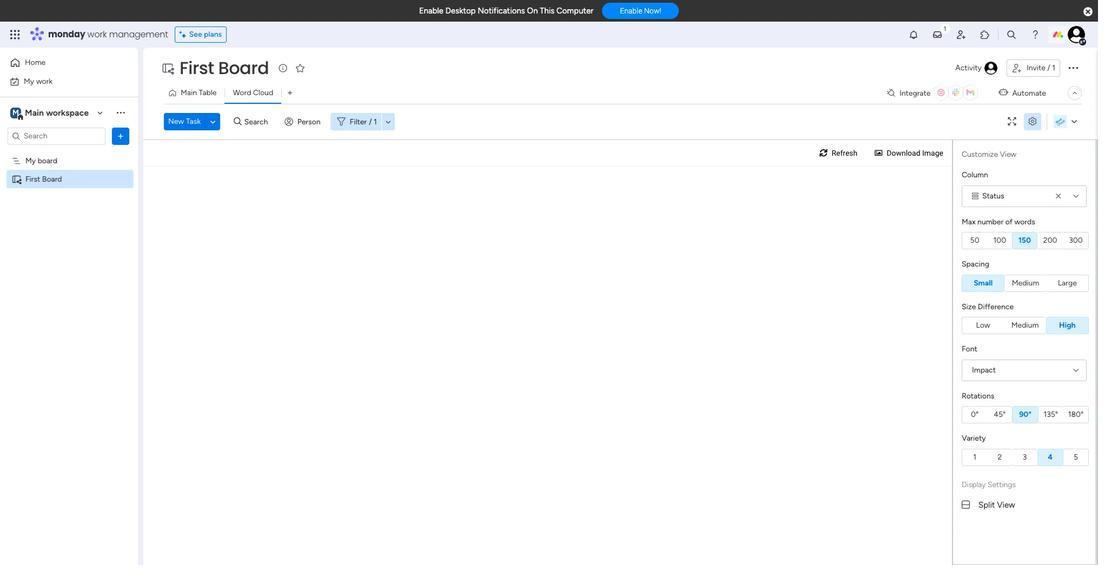 Task type: describe. For each thing, give the bounding box(es) containing it.
enable now!
[[620, 7, 661, 15]]

work for my
[[36, 77, 53, 86]]

arrow down image
[[382, 115, 395, 128]]

medium button for spacing
[[1005, 275, 1047, 292]]

150
[[1019, 236, 1031, 245]]

angle down image
[[210, 118, 216, 126]]

filter
[[350, 117, 367, 126]]

monday
[[48, 28, 85, 41]]

enable desktop notifications on this computer
[[419, 6, 594, 16]]

small button
[[962, 275, 1005, 292]]

customize view
[[962, 150, 1017, 159]]

0°
[[971, 410, 979, 419]]

person button
[[280, 113, 327, 130]]

Search field
[[242, 114, 274, 129]]

1 horizontal spatial first
[[180, 56, 214, 80]]

options image
[[1067, 61, 1080, 74]]

90° button
[[1013, 406, 1039, 424]]

variety
[[962, 434, 986, 443]]

First Board field
[[177, 56, 272, 80]]

notifications
[[478, 6, 525, 16]]

3
[[1023, 453, 1027, 462]]

now!
[[644, 7, 661, 15]]

high button
[[1046, 317, 1089, 334]]

low
[[977, 321, 991, 330]]

add to favorites image
[[295, 63, 306, 73]]

jacob simon image
[[1068, 26, 1086, 43]]

/ for invite
[[1048, 63, 1051, 73]]

300 button
[[1064, 232, 1089, 249]]

4
[[1048, 453, 1053, 462]]

180°
[[1069, 410, 1084, 419]]

activity
[[956, 63, 982, 73]]

filter / 1
[[350, 117, 377, 126]]

100 button
[[988, 232, 1013, 249]]

0° button
[[962, 406, 988, 424]]

settings
[[988, 480, 1016, 489]]

notifications image
[[909, 29, 919, 40]]

work for monday
[[87, 28, 107, 41]]

2 button
[[988, 449, 1013, 466]]

words
[[1015, 217, 1036, 226]]

4 button
[[1038, 449, 1064, 466]]

view for split view
[[997, 500, 1016, 510]]

workspace options image
[[115, 107, 126, 118]]

word cloud button
[[225, 84, 281, 102]]

person
[[297, 117, 321, 126]]

open full screen image
[[1004, 118, 1021, 126]]

view for customize view
[[1000, 150, 1017, 159]]

select product image
[[10, 29, 21, 40]]

max
[[962, 217, 976, 226]]

home button
[[6, 54, 116, 71]]

invite members image
[[956, 29, 967, 40]]

large button
[[1047, 275, 1089, 292]]

see plans
[[189, 30, 222, 39]]

list box containing my board
[[0, 149, 138, 334]]

dapulse integrations image
[[887, 89, 896, 97]]

inbox image
[[932, 29, 943, 40]]

1 image
[[941, 22, 950, 34]]

activity button
[[951, 60, 1003, 77]]

spacing
[[962, 260, 990, 269]]

of
[[1006, 217, 1013, 226]]

size difference
[[962, 302, 1014, 311]]

90°
[[1020, 410, 1032, 419]]

1 inside button
[[974, 453, 977, 462]]

50 button
[[962, 232, 988, 249]]

on
[[527, 6, 538, 16]]

135°
[[1044, 410, 1058, 419]]

split view
[[979, 500, 1016, 510]]

v2 split view image
[[962, 499, 970, 511]]

1 for filter / 1
[[374, 117, 377, 126]]

my work button
[[6, 73, 116, 90]]

main workspace
[[25, 107, 89, 118]]

computer
[[557, 6, 594, 16]]

3 button
[[1013, 449, 1038, 466]]

table
[[199, 88, 217, 97]]

rotations
[[962, 392, 995, 401]]

management
[[109, 28, 168, 41]]

200 button
[[1038, 232, 1064, 249]]

see plans button
[[175, 27, 227, 43]]

/ for filter
[[369, 117, 372, 126]]

1 button
[[962, 449, 988, 466]]

enable now! button
[[602, 3, 679, 19]]

invite / 1
[[1027, 63, 1056, 73]]

customize
[[962, 150, 998, 159]]



Task type: vqa. For each thing, say whether or not it's contained in the screenshot.
(GMT-08:00) Pacific Time (US & Canada)
no



Task type: locate. For each thing, give the bounding box(es) containing it.
main table button
[[164, 84, 225, 102]]

1 vertical spatial main
[[25, 107, 44, 118]]

0 horizontal spatial first board
[[25, 175, 62, 184]]

Search in workspace field
[[23, 130, 90, 142]]

0 vertical spatial main
[[181, 88, 197, 97]]

small
[[974, 278, 993, 288]]

this
[[540, 6, 555, 16]]

max number of words
[[962, 217, 1036, 226]]

view
[[1000, 150, 1017, 159], [997, 500, 1016, 510]]

medium button for size difference
[[1005, 317, 1046, 334]]

enable left "desktop"
[[419, 6, 444, 16]]

enable inside button
[[620, 7, 643, 15]]

0 vertical spatial shareable board image
[[161, 62, 174, 75]]

150 button
[[1013, 232, 1038, 249]]

1 horizontal spatial enable
[[620, 7, 643, 15]]

option
[[0, 151, 138, 153]]

apps image
[[980, 29, 991, 40]]

monday work management
[[48, 28, 168, 41]]

1 horizontal spatial /
[[1048, 63, 1051, 73]]

my for my work
[[24, 77, 34, 86]]

1 vertical spatial medium button
[[1005, 317, 1046, 334]]

shareable board image
[[161, 62, 174, 75], [11, 174, 22, 184]]

board
[[218, 56, 269, 80], [42, 175, 62, 184]]

1 vertical spatial my
[[25, 156, 36, 165]]

list box
[[0, 149, 138, 334]]

font
[[962, 345, 978, 354]]

5
[[1074, 453, 1078, 462]]

0 vertical spatial first board
[[180, 56, 269, 80]]

integrate
[[900, 88, 931, 98]]

0 horizontal spatial shareable board image
[[11, 174, 22, 184]]

settings image
[[1024, 118, 1042, 126]]

0 vertical spatial board
[[218, 56, 269, 80]]

show board description image
[[277, 63, 290, 74]]

180° button
[[1064, 406, 1089, 424]]

1 vertical spatial first board
[[25, 175, 62, 184]]

0 vertical spatial /
[[1048, 63, 1051, 73]]

display settings
[[962, 480, 1016, 489]]

board down board
[[42, 175, 62, 184]]

1 vertical spatial /
[[369, 117, 372, 126]]

board
[[38, 156, 57, 165]]

1 vertical spatial board
[[42, 175, 62, 184]]

1 for invite / 1
[[1053, 63, 1056, 73]]

autopilot image
[[999, 86, 1008, 99]]

main for main workspace
[[25, 107, 44, 118]]

1 inside "button"
[[1053, 63, 1056, 73]]

split
[[979, 500, 995, 510]]

main left table
[[181, 88, 197, 97]]

dapulse close image
[[1084, 6, 1093, 17]]

work inside button
[[36, 77, 53, 86]]

see
[[189, 30, 202, 39]]

home
[[25, 58, 46, 67]]

1 right "invite"
[[1053, 63, 1056, 73]]

enable for enable desktop notifications on this computer
[[419, 6, 444, 16]]

word cloud
[[233, 88, 273, 97]]

0 horizontal spatial /
[[369, 117, 372, 126]]

1 vertical spatial view
[[997, 500, 1016, 510]]

0 vertical spatial first
[[180, 56, 214, 80]]

desktop
[[446, 6, 476, 16]]

0 vertical spatial medium
[[1012, 278, 1040, 288]]

1 horizontal spatial 1
[[974, 453, 977, 462]]

impact
[[972, 366, 996, 375]]

main
[[181, 88, 197, 97], [25, 107, 44, 118]]

my left board
[[25, 156, 36, 165]]

5 button
[[1064, 449, 1089, 466]]

options image
[[115, 131, 126, 142]]

status
[[983, 191, 1005, 200]]

main table
[[181, 88, 217, 97]]

1 vertical spatial work
[[36, 77, 53, 86]]

number
[[978, 217, 1004, 226]]

work
[[87, 28, 107, 41], [36, 77, 53, 86]]

collapse board header image
[[1071, 89, 1080, 97]]

1
[[1053, 63, 1056, 73], [374, 117, 377, 126], [974, 453, 977, 462]]

my work
[[24, 77, 53, 86]]

0 vertical spatial my
[[24, 77, 34, 86]]

work down 'home'
[[36, 77, 53, 86]]

1 horizontal spatial first board
[[180, 56, 269, 80]]

my for my board
[[25, 156, 36, 165]]

column
[[962, 170, 989, 180]]

cloud
[[253, 88, 273, 97]]

m
[[12, 108, 19, 117]]

plans
[[204, 30, 222, 39]]

1 vertical spatial shareable board image
[[11, 174, 22, 184]]

new
[[168, 117, 184, 126]]

50
[[971, 236, 980, 245]]

first up main table
[[180, 56, 214, 80]]

0 vertical spatial view
[[1000, 150, 1017, 159]]

1 left arrow down image
[[374, 117, 377, 126]]

1 vertical spatial medium
[[1012, 321, 1039, 330]]

0 horizontal spatial work
[[36, 77, 53, 86]]

medium for spacing
[[1012, 278, 1040, 288]]

v2 search image
[[234, 116, 242, 128]]

medium for size difference
[[1012, 321, 1039, 330]]

/ right "invite"
[[1048, 63, 1051, 73]]

2 horizontal spatial 1
[[1053, 63, 1056, 73]]

new task button
[[164, 113, 205, 130]]

v2 status outline image
[[972, 192, 979, 200]]

main right workspace image
[[25, 107, 44, 118]]

0 horizontal spatial first
[[25, 175, 40, 184]]

0 horizontal spatial main
[[25, 107, 44, 118]]

my
[[24, 77, 34, 86], [25, 156, 36, 165]]

workspace image
[[10, 107, 21, 119]]

workspace selection element
[[10, 106, 90, 120]]

1 horizontal spatial main
[[181, 88, 197, 97]]

low button
[[962, 317, 1005, 334]]

100
[[994, 236, 1007, 245]]

/
[[1048, 63, 1051, 73], [369, 117, 372, 126]]

word
[[233, 88, 251, 97]]

medium button up difference
[[1005, 275, 1047, 292]]

0 horizontal spatial 1
[[374, 117, 377, 126]]

display
[[962, 480, 986, 489]]

work right monday
[[87, 28, 107, 41]]

45° button
[[988, 406, 1013, 424]]

my down 'home'
[[24, 77, 34, 86]]

workspace
[[46, 107, 89, 118]]

size
[[962, 302, 976, 311]]

new task
[[168, 117, 201, 126]]

0 horizontal spatial board
[[42, 175, 62, 184]]

medium button down difference
[[1005, 317, 1046, 334]]

200
[[1044, 236, 1058, 245]]

1 vertical spatial 1
[[374, 117, 377, 126]]

medium up difference
[[1012, 278, 1040, 288]]

automate
[[1013, 88, 1047, 98]]

2
[[998, 453, 1002, 462]]

1 down variety
[[974, 453, 977, 462]]

main for main table
[[181, 88, 197, 97]]

medium button
[[1005, 275, 1047, 292], [1005, 317, 1046, 334]]

enable
[[419, 6, 444, 16], [620, 7, 643, 15]]

add view image
[[288, 89, 292, 97]]

1 horizontal spatial shareable board image
[[161, 62, 174, 75]]

view right 'split'
[[997, 500, 1016, 510]]

45°
[[994, 410, 1006, 419]]

large
[[1058, 278, 1077, 288]]

board up word
[[218, 56, 269, 80]]

my inside button
[[24, 77, 34, 86]]

300
[[1069, 236, 1083, 245]]

/ inside "button"
[[1048, 63, 1051, 73]]

135° button
[[1039, 406, 1064, 424]]

first board up table
[[180, 56, 269, 80]]

main inside workspace selection 'element'
[[25, 107, 44, 118]]

search everything image
[[1007, 29, 1017, 40]]

enable left the now!
[[620, 7, 643, 15]]

main inside main table button
[[181, 88, 197, 97]]

enable for enable now!
[[620, 7, 643, 15]]

help image
[[1030, 29, 1041, 40]]

medium down difference
[[1012, 321, 1039, 330]]

2 vertical spatial 1
[[974, 453, 977, 462]]

1 vertical spatial first
[[25, 175, 40, 184]]

/ right filter
[[369, 117, 372, 126]]

first down 'my board' in the left of the page
[[25, 175, 40, 184]]

1 horizontal spatial board
[[218, 56, 269, 80]]

invite / 1 button
[[1007, 60, 1061, 77]]

first
[[180, 56, 214, 80], [25, 175, 40, 184]]

invite
[[1027, 63, 1046, 73]]

difference
[[978, 302, 1014, 311]]

0 vertical spatial medium button
[[1005, 275, 1047, 292]]

high
[[1060, 321, 1076, 330]]

1 horizontal spatial work
[[87, 28, 107, 41]]

0 horizontal spatial enable
[[419, 6, 444, 16]]

0 vertical spatial 1
[[1053, 63, 1056, 73]]

first board
[[180, 56, 269, 80], [25, 175, 62, 184]]

view right customize
[[1000, 150, 1017, 159]]

0 vertical spatial work
[[87, 28, 107, 41]]

task
[[186, 117, 201, 126]]

first board down 'my board' in the left of the page
[[25, 175, 62, 184]]



